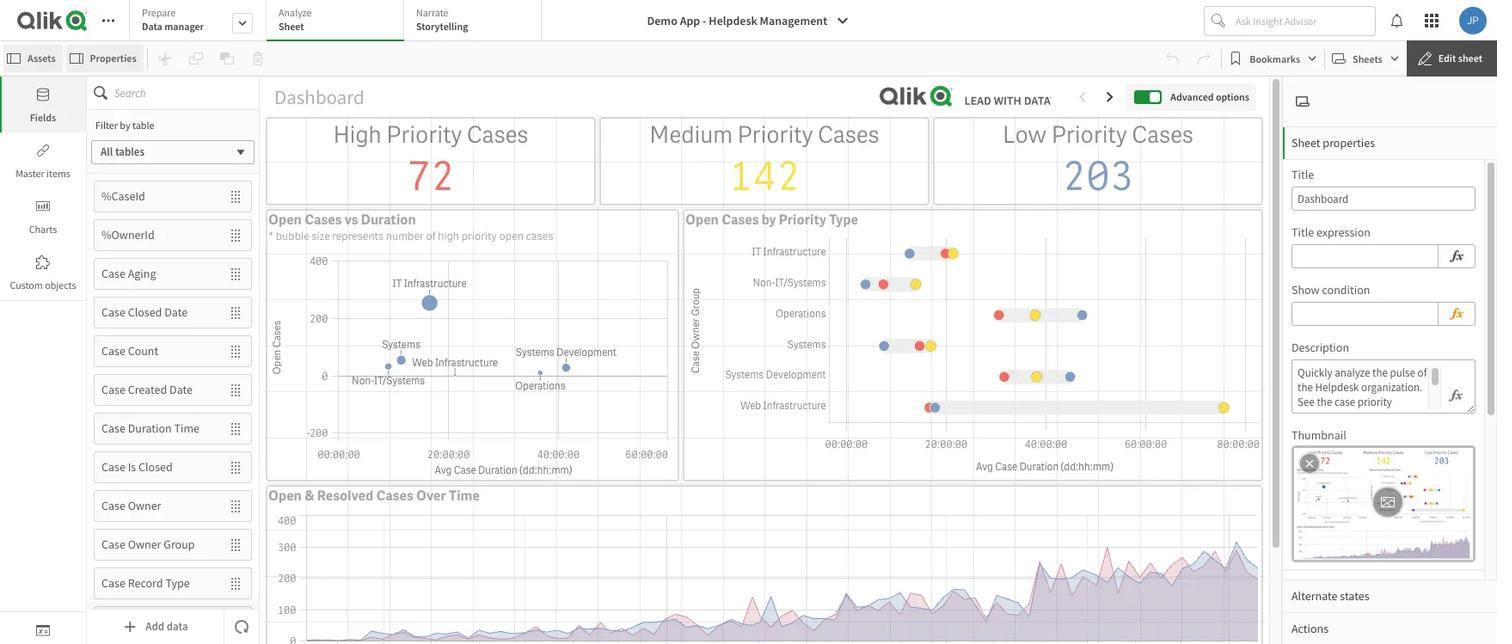 Task type: describe. For each thing, give the bounding box(es) containing it.
properties button
[[66, 45, 143, 72]]

alternate states tab
[[1283, 580, 1497, 612]]

aging
[[128, 266, 156, 281]]

states
[[1340, 588, 1369, 604]]

over
[[416, 487, 446, 505]]

alternate states
[[1292, 588, 1369, 604]]

add data button
[[87, 610, 224, 644]]

data
[[167, 619, 188, 634]]

expression
[[1317, 224, 1371, 240]]

203
[[1062, 150, 1134, 202]]

0 vertical spatial by
[[120, 119, 130, 132]]

case for case closed date
[[101, 304, 125, 320]]

helpdesk
[[709, 13, 757, 28]]

duration inside open cases vs duration * bubble size represents number of high priority open cases
[[361, 211, 416, 229]]

case created date
[[101, 382, 193, 397]]

case count
[[101, 343, 158, 359]]

move image for case count
[[220, 337, 251, 366]]

high priority cases 72
[[333, 120, 528, 202]]

thumbnail
[[1292, 427, 1346, 443]]

add data
[[146, 619, 188, 634]]

size
[[312, 229, 330, 243]]

low priority cases 203
[[1003, 120, 1194, 202]]

james peterson image
[[1459, 7, 1487, 34]]

0 horizontal spatial time
[[174, 421, 200, 436]]

1 vertical spatial closed
[[138, 459, 173, 475]]

bubble
[[276, 229, 309, 243]]

narrate storytelling
[[416, 6, 468, 33]]

analyze sheet
[[279, 6, 312, 33]]

priority for 142
[[737, 120, 813, 150]]

case owner group
[[101, 537, 195, 552]]

medium
[[649, 120, 733, 150]]

open for open & resolved cases over time
[[268, 487, 302, 505]]

date for case created date
[[169, 382, 193, 397]]

filter by table
[[95, 119, 154, 132]]

created
[[128, 382, 167, 397]]

reset thumbnail image
[[1302, 455, 1317, 472]]

demo app - helpdesk management
[[647, 13, 827, 28]]

bookmarks button
[[1226, 45, 1321, 72]]

low
[[1003, 120, 1047, 150]]

description
[[1292, 340, 1349, 355]]

objects
[[45, 279, 76, 292]]

142
[[728, 150, 800, 202]]

open
[[499, 229, 524, 243]]

case for case created date
[[101, 382, 125, 397]]

cases inside open cases vs duration * bubble size represents number of high priority open cases
[[305, 211, 342, 229]]

storytelling
[[416, 20, 468, 33]]

open for open cases by priority type
[[685, 211, 719, 229]]

filter
[[95, 119, 118, 132]]

case for case is closed
[[101, 459, 125, 475]]

items
[[47, 167, 70, 180]]

analyze
[[279, 6, 312, 19]]

table
[[132, 119, 154, 132]]

alternate
[[1292, 588, 1338, 604]]

sheets button
[[1329, 45, 1403, 72]]

9 move image from the top
[[220, 608, 251, 637]]

advanced
[[1171, 90, 1214, 103]]

move image for case closed date
[[220, 298, 251, 327]]

-
[[703, 13, 706, 28]]

charts button
[[0, 188, 86, 244]]

1 vertical spatial by
[[762, 211, 776, 229]]

1 horizontal spatial time
[[449, 487, 480, 505]]

custom
[[10, 279, 43, 292]]

prepare data manager
[[142, 6, 204, 33]]

owner for case owner group
[[128, 537, 161, 552]]

0 vertical spatial type
[[829, 211, 858, 229]]

options
[[1216, 90, 1249, 103]]

app
[[680, 13, 700, 28]]

group
[[164, 537, 195, 552]]

record
[[128, 575, 163, 591]]

database image
[[36, 88, 50, 101]]

application containing 72
[[0, 0, 1497, 644]]

edit
[[1438, 52, 1456, 64]]

priority for 203
[[1051, 120, 1127, 150]]

move image for case created date
[[220, 375, 251, 405]]

date for case closed date
[[164, 304, 188, 320]]

high
[[333, 120, 382, 150]]

case record type
[[101, 575, 190, 591]]

medium priority cases 142
[[649, 120, 879, 202]]

refresh data in the app. all data will be reloaded from data sources, which may take some time. image
[[235, 610, 249, 644]]

&
[[305, 487, 314, 505]]

add
[[146, 619, 164, 634]]

vs
[[345, 211, 358, 229]]

edit sheet
[[1438, 52, 1482, 64]]

prepare
[[142, 6, 176, 19]]

sheet inside analyze sheet
[[279, 20, 304, 33]]

open expression editor image for show condition
[[1449, 304, 1464, 324]]

0 horizontal spatial duration
[[128, 421, 172, 436]]

fields
[[30, 111, 56, 124]]

assets button
[[3, 45, 62, 72]]

cases
[[526, 229, 553, 243]]

case is closed
[[101, 459, 173, 475]]

open cases vs duration * bubble size represents number of high priority open cases
[[268, 211, 553, 243]]

bookmarks
[[1250, 52, 1300, 65]]



Task type: vqa. For each thing, say whether or not it's contained in the screenshot.


Task type: locate. For each thing, give the bounding box(es) containing it.
count
[[128, 343, 158, 359]]

1 vertical spatial move image
[[220, 337, 251, 366]]

open expression editor image
[[1449, 304, 1464, 324], [1449, 385, 1463, 406]]

cases
[[467, 120, 528, 150], [818, 120, 879, 150], [1132, 120, 1194, 150], [305, 211, 342, 229], [722, 211, 759, 229], [376, 487, 413, 505]]

priority down the 142
[[779, 211, 826, 229]]

1 vertical spatial sheet
[[1292, 135, 1320, 150]]

move image for case record type
[[220, 569, 251, 598]]

open
[[268, 211, 302, 229], [685, 211, 719, 229], [268, 487, 302, 505]]

0 vertical spatial title
[[1292, 167, 1314, 182]]

6 move image from the top
[[220, 453, 251, 482]]

case
[[101, 266, 125, 281], [101, 304, 125, 320], [101, 343, 125, 359], [101, 382, 125, 397], [101, 421, 125, 436], [101, 459, 125, 475], [101, 498, 125, 513], [101, 537, 125, 552], [101, 575, 125, 591]]

manager
[[164, 20, 204, 33]]

time down case created date
[[174, 421, 200, 436]]

4 move image from the top
[[220, 375, 251, 405]]

owner for case owner
[[128, 498, 161, 513]]

4 case from the top
[[101, 382, 125, 397]]

tab list inside application
[[129, 0, 548, 43]]

closed up count
[[128, 304, 162, 320]]

1 vertical spatial duration
[[128, 421, 172, 436]]

open left 'size'
[[268, 211, 302, 229]]

sheet image
[[1296, 95, 1310, 108]]

2 vertical spatial move image
[[220, 569, 251, 598]]

2 case from the top
[[101, 304, 125, 320]]

priority right high
[[386, 120, 462, 150]]

case duration time
[[101, 421, 200, 436]]

show
[[1292, 282, 1320, 298]]

priority
[[461, 229, 497, 243]]

None text field
[[1292, 187, 1476, 211]]

1 move image from the top
[[220, 182, 251, 211]]

6 case from the top
[[101, 459, 125, 475]]

3 move image from the top
[[220, 298, 251, 327]]

2 owner from the top
[[128, 537, 161, 552]]

sheet properties tab
[[1283, 126, 1497, 159]]

title for title
[[1292, 167, 1314, 182]]

high
[[438, 229, 459, 243]]

8 case from the top
[[101, 537, 125, 552]]

case left record
[[101, 575, 125, 591]]

72
[[407, 150, 455, 202]]

0 vertical spatial time
[[174, 421, 200, 436]]

Ask Insight Advisor text field
[[1232, 7, 1375, 34]]

title for title expression
[[1292, 224, 1314, 240]]

1 owner from the top
[[128, 498, 161, 513]]

properties
[[90, 52, 136, 64]]

case left aging at top
[[101, 266, 125, 281]]

charts
[[29, 223, 57, 236]]

owner up case owner group
[[128, 498, 161, 513]]

tab list
[[129, 0, 548, 43]]

1 horizontal spatial type
[[829, 211, 858, 229]]

sheet
[[1458, 52, 1482, 64]]

link image
[[36, 144, 50, 157]]

move image for case owner
[[220, 491, 251, 521]]

condition
[[1322, 282, 1370, 298]]

title
[[1292, 167, 1314, 182], [1292, 224, 1314, 240]]

title left expression
[[1292, 224, 1314, 240]]

7 move image from the top
[[220, 491, 251, 521]]

1 vertical spatial type
[[165, 575, 190, 591]]

case for case count
[[101, 343, 125, 359]]

3 case from the top
[[101, 343, 125, 359]]

demo
[[647, 13, 677, 28]]

object image
[[36, 200, 50, 213]]

master
[[16, 167, 44, 180]]

open down medium priority cases 142
[[685, 211, 719, 229]]

move image
[[220, 221, 251, 250], [220, 259, 251, 289], [220, 298, 251, 327], [220, 375, 251, 405], [220, 414, 251, 443], [220, 453, 251, 482], [220, 491, 251, 521], [220, 530, 251, 559], [220, 608, 251, 637]]

move image for %caseid
[[220, 182, 251, 211]]

0 vertical spatial open expression editor image
[[1449, 304, 1464, 324]]

1 open expression editor image from the top
[[1449, 304, 1464, 324]]

by
[[120, 119, 130, 132], [762, 211, 776, 229]]

custom objects button
[[0, 244, 86, 300]]

move image
[[220, 182, 251, 211], [220, 337, 251, 366], [220, 569, 251, 598]]

case up case is closed
[[101, 421, 125, 436]]

None text field
[[1292, 244, 1439, 268], [1292, 302, 1439, 326], [1298, 365, 1441, 409], [1292, 244, 1439, 268], [1292, 302, 1439, 326], [1298, 365, 1441, 409]]

0 vertical spatial move image
[[220, 182, 251, 211]]

time right over
[[449, 487, 480, 505]]

1 move image from the top
[[220, 221, 251, 250]]

case left is
[[101, 459, 125, 475]]

priority right medium
[[737, 120, 813, 150]]

priority down next sheet: performance image in the top right of the page
[[1051, 120, 1127, 150]]

priority for 72
[[386, 120, 462, 150]]

variables image
[[36, 623, 50, 637]]

1 vertical spatial open expression editor image
[[1449, 385, 1463, 406]]

case for case owner group
[[101, 537, 125, 552]]

%caseid
[[101, 188, 145, 204]]

5 case from the top
[[101, 421, 125, 436]]

is
[[128, 459, 136, 475]]

next sheet: performance image
[[1104, 90, 1117, 104]]

closed right is
[[138, 459, 173, 475]]

case for case aging
[[101, 266, 125, 281]]

fields button
[[0, 77, 86, 132]]

*
[[268, 229, 274, 243]]

case owner
[[101, 498, 161, 513]]

management
[[760, 13, 827, 28]]

0 vertical spatial date
[[164, 304, 188, 320]]

move image for case owner group
[[220, 530, 251, 559]]

case aging
[[101, 266, 156, 281]]

open inside open cases vs duration * bubble size represents number of high priority open cases
[[268, 211, 302, 229]]

move image for case duration time
[[220, 414, 251, 443]]

sheets
[[1353, 52, 1383, 65]]

priority inside low priority cases 203
[[1051, 120, 1127, 150]]

duration down created
[[128, 421, 172, 436]]

1 vertical spatial owner
[[128, 537, 161, 552]]

1 vertical spatial date
[[169, 382, 193, 397]]

sheet inside tab
[[1292, 135, 1320, 150]]

title down the sheet properties at the top right of the page
[[1292, 167, 1314, 182]]

Search text field
[[114, 77, 259, 109]]

edit sheet button
[[1407, 40, 1497, 77]]

sheet
[[279, 20, 304, 33], [1292, 135, 1320, 150]]

9 case from the top
[[101, 575, 125, 591]]

sheet down "analyze"
[[279, 20, 304, 33]]

change thumbnail image
[[1380, 492, 1396, 513]]

by down the 142
[[762, 211, 776, 229]]

case down case is closed
[[101, 498, 125, 513]]

2 title from the top
[[1292, 224, 1314, 240]]

demo app - helpdesk management button
[[637, 7, 860, 34]]

owner
[[128, 498, 161, 513], [128, 537, 161, 552]]

application
[[0, 0, 1497, 644]]

1 horizontal spatial sheet
[[1292, 135, 1320, 150]]

case for case duration time
[[101, 421, 125, 436]]

0 vertical spatial sheet
[[279, 20, 304, 33]]

sheet properties
[[1292, 135, 1375, 150]]

case down case owner
[[101, 537, 125, 552]]

case left created
[[101, 382, 125, 397]]

1 title from the top
[[1292, 167, 1314, 182]]

3 move image from the top
[[220, 569, 251, 598]]

open expression editor image
[[1449, 246, 1464, 267]]

advanced options
[[1171, 90, 1249, 103]]

closed
[[128, 304, 162, 320], [138, 459, 173, 475]]

cases inside low priority cases 203
[[1132, 120, 1194, 150]]

date
[[164, 304, 188, 320], [169, 382, 193, 397]]

resolved
[[317, 487, 373, 505]]

priority inside medium priority cases 142
[[737, 120, 813, 150]]

assets
[[28, 52, 56, 64]]

1 horizontal spatial duration
[[361, 211, 416, 229]]

%ownerid
[[101, 227, 155, 243]]

0 horizontal spatial sheet
[[279, 20, 304, 33]]

cases inside high priority cases 72
[[467, 120, 528, 150]]

priority inside high priority cases 72
[[386, 120, 462, 150]]

actions
[[1292, 621, 1329, 636]]

actions tab
[[1283, 612, 1497, 644]]

represents
[[332, 229, 384, 243]]

tab list containing prepare
[[129, 0, 548, 43]]

7 case from the top
[[101, 498, 125, 513]]

8 move image from the top
[[220, 530, 251, 559]]

2 move image from the top
[[220, 337, 251, 366]]

duration
[[361, 211, 416, 229], [128, 421, 172, 436]]

custom objects
[[10, 279, 76, 292]]

case for case record type
[[101, 575, 125, 591]]

0 vertical spatial owner
[[128, 498, 161, 513]]

open & resolved cases over time
[[268, 487, 480, 505]]

2 open expression editor image from the top
[[1449, 385, 1463, 406]]

move image for %ownerid
[[220, 221, 251, 250]]

1 vertical spatial time
[[449, 487, 480, 505]]

sheet down sheet icon
[[1292, 135, 1320, 150]]

number
[[386, 229, 424, 243]]

owner left group
[[128, 537, 161, 552]]

move image for case aging
[[220, 259, 251, 289]]

properties
[[1323, 135, 1375, 150]]

duration right vs
[[361, 211, 416, 229]]

1 vertical spatial title
[[1292, 224, 1314, 240]]

time
[[174, 421, 200, 436], [449, 487, 480, 505]]

priority
[[386, 120, 462, 150], [737, 120, 813, 150], [1051, 120, 1127, 150], [779, 211, 826, 229]]

0 horizontal spatial type
[[165, 575, 190, 591]]

case down case aging
[[101, 304, 125, 320]]

data
[[142, 20, 162, 33]]

by left table
[[120, 119, 130, 132]]

open cases by priority type
[[685, 211, 858, 229]]

0 vertical spatial duration
[[361, 211, 416, 229]]

show condition
[[1292, 282, 1370, 298]]

case closed date
[[101, 304, 188, 320]]

1 horizontal spatial by
[[762, 211, 776, 229]]

move image for case is closed
[[220, 453, 251, 482]]

title expression
[[1292, 224, 1371, 240]]

narrate
[[416, 6, 449, 19]]

0 horizontal spatial by
[[120, 119, 130, 132]]

case left count
[[101, 343, 125, 359]]

of
[[426, 229, 436, 243]]

master items button
[[0, 132, 86, 188]]

5 move image from the top
[[220, 414, 251, 443]]

2 move image from the top
[[220, 259, 251, 289]]

open expression editor image for description
[[1449, 385, 1463, 406]]

cases inside medium priority cases 142
[[818, 120, 879, 150]]

open for open cases vs duration * bubble size represents number of high priority open cases
[[268, 211, 302, 229]]

open left &
[[268, 487, 302, 505]]

puzzle image
[[36, 255, 50, 269]]

case for case owner
[[101, 498, 125, 513]]

0 vertical spatial closed
[[128, 304, 162, 320]]

1 case from the top
[[101, 266, 125, 281]]



